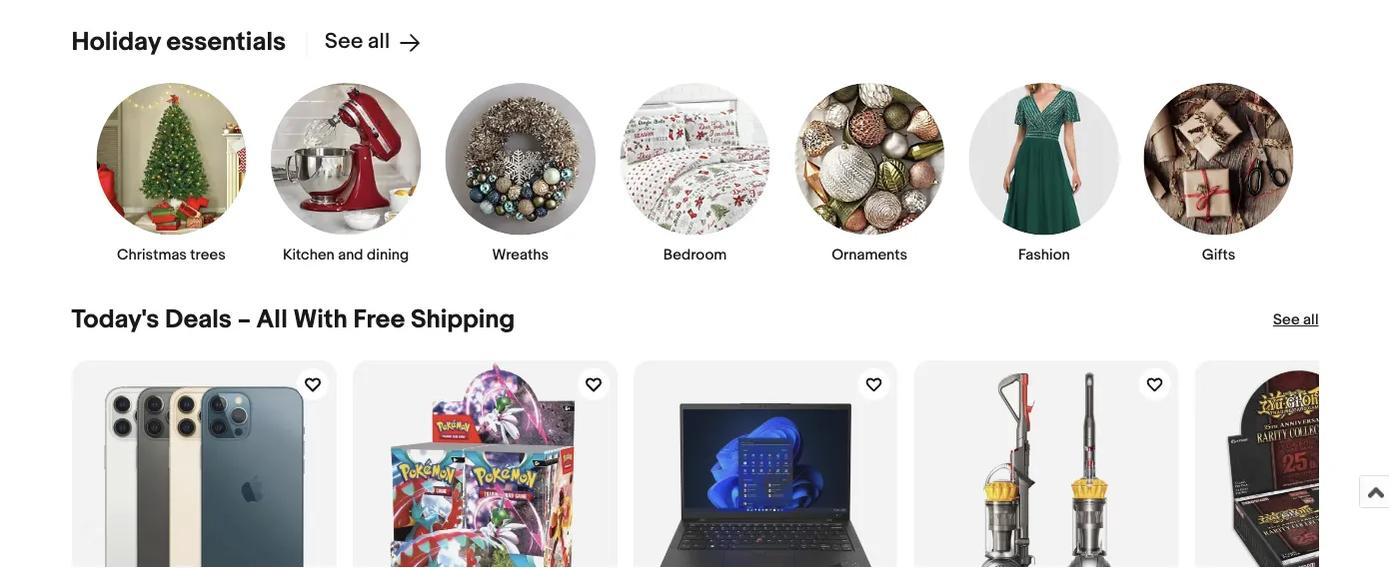 Task type: describe. For each thing, give the bounding box(es) containing it.
today's deals – all with free shipping link
[[71, 305, 515, 336]]

fashion
[[1018, 246, 1070, 264]]

kitchen and dining link
[[270, 82, 422, 264]]

christmas
[[117, 246, 187, 264]]

see for today's deals – all with free shipping
[[1273, 311, 1300, 329]]

bedroom
[[663, 246, 727, 264]]

and
[[338, 246, 363, 264]]

christmas trees link
[[95, 82, 247, 264]]

see for holiday essentials
[[325, 29, 363, 55]]

holiday essentials
[[71, 26, 286, 57]]

see all link for today's deals – all with free shipping
[[1273, 310, 1319, 330]]

see all for today's deals – all with free shipping
[[1273, 311, 1319, 329]]



Task type: vqa. For each thing, say whether or not it's contained in the screenshot.
Announcements link
no



Task type: locate. For each thing, give the bounding box(es) containing it.
free
[[353, 305, 405, 336]]

see all link
[[306, 29, 422, 55], [1273, 310, 1319, 330]]

all for holiday essentials
[[368, 29, 390, 55]]

with
[[293, 305, 348, 336]]

trees
[[190, 246, 226, 264]]

all
[[256, 305, 288, 336]]

1 vertical spatial see all link
[[1273, 310, 1319, 330]]

gifts
[[1202, 246, 1236, 264]]

fashion link
[[968, 82, 1121, 264]]

kitchen and dining
[[283, 246, 409, 264]]

gifts link
[[1143, 82, 1295, 264]]

see all link for holiday essentials
[[306, 29, 422, 55]]

–
[[238, 305, 251, 336]]

see all
[[325, 29, 390, 55], [1273, 311, 1319, 329]]

today's deals – all with free shipping
[[71, 305, 515, 336]]

0 vertical spatial see all link
[[306, 29, 422, 55]]

all for today's deals – all with free shipping
[[1303, 311, 1319, 329]]

deals
[[165, 305, 232, 336]]

shipping
[[411, 305, 515, 336]]

1 horizontal spatial see all
[[1273, 311, 1319, 329]]

0 horizontal spatial see
[[325, 29, 363, 55]]

1 vertical spatial see
[[1273, 311, 1300, 329]]

0 vertical spatial see all
[[325, 29, 390, 55]]

wreaths
[[492, 246, 549, 264]]

essentials
[[166, 26, 286, 57]]

0 horizontal spatial see all link
[[306, 29, 422, 55]]

0 vertical spatial all
[[368, 29, 390, 55]]

today's
[[71, 305, 159, 336]]

1 horizontal spatial see
[[1273, 311, 1300, 329]]

kitchen
[[283, 246, 335, 264]]

1 horizontal spatial all
[[1303, 311, 1319, 329]]

0 vertical spatial see
[[325, 29, 363, 55]]

1 vertical spatial all
[[1303, 311, 1319, 329]]

holiday essentials link
[[71, 26, 286, 57]]

dining
[[367, 246, 409, 264]]

0 horizontal spatial all
[[368, 29, 390, 55]]

wreaths link
[[444, 82, 597, 264]]

bedroom link
[[619, 82, 771, 264]]

ornaments
[[832, 246, 908, 264]]

holiday
[[71, 26, 161, 57]]

1 vertical spatial see all
[[1273, 311, 1319, 329]]

see all for holiday essentials
[[325, 29, 390, 55]]

see
[[325, 29, 363, 55], [1273, 311, 1300, 329]]

1 horizontal spatial see all link
[[1273, 310, 1319, 330]]

ornaments link
[[794, 82, 946, 264]]

christmas trees
[[117, 246, 226, 264]]

all
[[368, 29, 390, 55], [1303, 311, 1319, 329]]

0 horizontal spatial see all
[[325, 29, 390, 55]]



